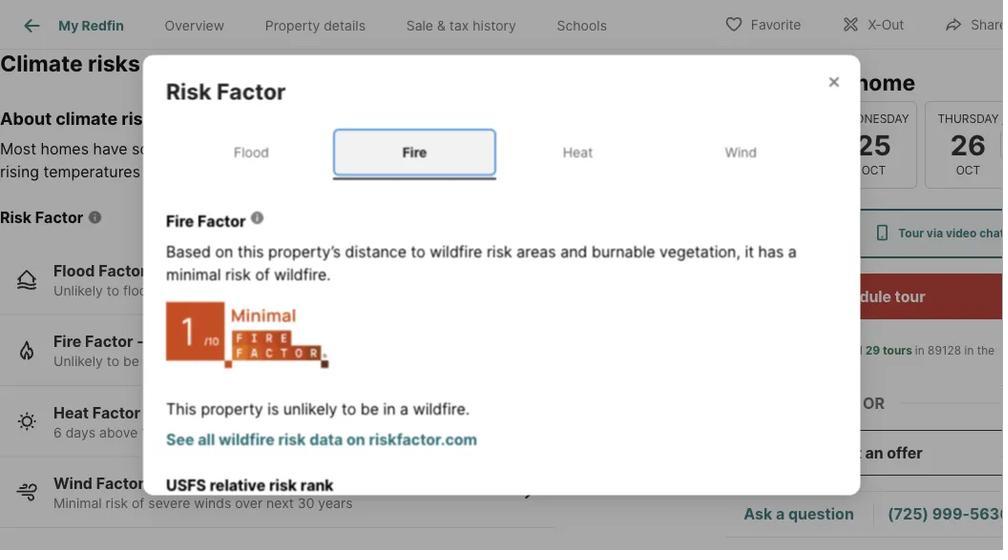 Task type: locate. For each thing, give the bounding box(es) containing it.
years
[[226, 283, 260, 299], [285, 354, 320, 370], [386, 425, 420, 441], [318, 496, 353, 512]]

25
[[856, 128, 892, 162]]

heat up 6
[[53, 404, 89, 423]]

flood tab
[[169, 129, 333, 176]]

this for tour
[[810, 69, 850, 95]]

days
[[809, 361, 835, 375], [66, 425, 96, 441], [317, 425, 347, 441]]

climate up homes
[[56, 108, 118, 129]]

0 vertical spatial risk
[[166, 78, 211, 105]]

2 horizontal spatial days
[[809, 361, 835, 375]]

distance
[[345, 243, 406, 261]]

0 horizontal spatial wildfire.
[[274, 266, 331, 284]]

to inside most homes have some risk of natural disasters, and may be impacted by climate change due to rising temperatures and sea levels.
[[680, 140, 695, 158]]

2 horizontal spatial and
[[560, 243, 587, 261]]

years up unlikely
[[285, 354, 320, 370]]

factor inside fire factor - minimal unlikely to be in a wildfire in next 30 years
[[85, 333, 133, 351]]

30 down rank
[[298, 496, 315, 512]]

2 vertical spatial of
[[132, 496, 145, 512]]

oct down 25
[[862, 164, 886, 178]]

severe
[[148, 496, 190, 512]]

- inside the wind factor - minimal minimal risk of severe winds over next 30 years
[[148, 475, 155, 494]]

may
[[384, 140, 414, 158]]

1 horizontal spatial of
[[205, 140, 220, 158]]

fire inside fire factor - minimal unlikely to be in a wildfire in next 30 years
[[53, 333, 82, 351]]

tour inside button
[[895, 287, 926, 306]]

0 vertical spatial wind
[[725, 144, 757, 160]]

climate
[[0, 50, 83, 77]]

sale
[[406, 17, 433, 34]]

0 vertical spatial flood
[[233, 144, 269, 160]]

0 vertical spatial heat
[[563, 144, 593, 160]]

risks up some
[[122, 108, 163, 129]]

heat for heat
[[563, 144, 593, 160]]

fire up 6
[[53, 333, 82, 351]]

unlikely for flood
[[53, 283, 103, 299]]

wildfire down property
[[218, 430, 274, 449]]

property details tab
[[245, 3, 386, 49]]

wildfire. down property's
[[274, 266, 331, 284]]

in inside the heat factor - severe 6 days above 104° expected this year, 16 days in 30 years
[[350, 425, 361, 441]]

fire up based
[[166, 212, 194, 231]]

of down property's
[[255, 266, 269, 284]]

2 horizontal spatial fire
[[402, 144, 427, 160]]

in
[[159, 283, 170, 299], [915, 344, 925, 358], [965, 344, 974, 358], [143, 354, 154, 370], [219, 354, 230, 370], [383, 400, 395, 418], [350, 425, 361, 441]]

tour
[[760, 69, 804, 95], [895, 287, 926, 306]]

0 vertical spatial climate
[[56, 108, 118, 129]]

to inside flood factor - minimal unlikely to flood in next 30 years
[[107, 283, 119, 299]]

2 vertical spatial next
[[266, 496, 294, 512]]

1 vertical spatial heat
[[53, 404, 89, 423]]

16
[[298, 425, 313, 441]]

factor up natural
[[216, 78, 285, 105]]

minimal
[[161, 262, 220, 280], [147, 333, 206, 351], [159, 475, 217, 494], [53, 496, 102, 512]]

a up severe
[[158, 354, 165, 370]]

1 vertical spatial wind
[[53, 475, 93, 494]]

minimal for wind factor - minimal
[[159, 475, 217, 494]]

natural
[[224, 140, 274, 158]]

wildfire inside based on this property's distance to wildfire risk areas and burnable vegetation, it has a minimal risk of wildfire.
[[429, 243, 482, 261]]

0 vertical spatial risk factor
[[166, 78, 285, 105]]

1 horizontal spatial climate
[[535, 140, 587, 158]]

1 vertical spatial on
[[346, 430, 365, 449]]

1 vertical spatial risk factor
[[0, 208, 83, 227]]

0 vertical spatial risks
[[88, 50, 140, 77]]

risk factor
[[166, 78, 285, 105], [0, 208, 83, 227]]

risk factor dialog
[[143, 55, 861, 551]]

to right due
[[680, 140, 695, 158]]

be inside most homes have some risk of natural disasters, and may be impacted by climate change due to rising temperatures and sea levels.
[[418, 140, 437, 158]]

1 horizontal spatial next
[[234, 354, 261, 370]]

1 horizontal spatial oct
[[956, 164, 981, 178]]

0 vertical spatial of
[[205, 140, 220, 158]]

thursday 26 oct
[[938, 112, 999, 178]]

in left the
[[965, 344, 974, 358]]

this left property's
[[237, 243, 264, 261]]

next image
[[1001, 130, 1003, 160]]

5636
[[970, 505, 1003, 524]]

risk inside dialog
[[166, 78, 211, 105]]

1 vertical spatial tab list
[[166, 125, 838, 180]]

2 vertical spatial fire
[[53, 333, 82, 351]]

out
[[882, 17, 904, 33]]

be inside fire factor - minimal unlikely to be in a wildfire in next 30 years
[[123, 354, 139, 370]]

fire for fire factor
[[166, 212, 194, 231]]

1 horizontal spatial fire
[[166, 212, 194, 231]]

and left may
[[353, 140, 380, 158]]

30 inside the heat factor - severe 6 days above 104° expected this year, 16 days in 30 years
[[365, 425, 382, 441]]

due
[[649, 140, 676, 158]]

30 up is
[[265, 354, 282, 370]]

0 vertical spatial be
[[418, 140, 437, 158]]

30 inside flood factor - minimal unlikely to flood in next 30 years
[[205, 283, 222, 299]]

schedule tour button
[[725, 274, 1003, 320]]

disasters,
[[278, 140, 348, 158]]

heat inside 'tab'
[[563, 144, 593, 160]]

minimal inside flood factor - minimal unlikely to flood in next 30 years
[[161, 262, 220, 280]]

0 horizontal spatial and
[[145, 162, 172, 181]]

1 horizontal spatial risk
[[166, 78, 211, 105]]

1 vertical spatial wildfire
[[169, 354, 215, 370]]

flood
[[233, 144, 269, 160], [53, 262, 95, 280]]

1 horizontal spatial wildfire.
[[413, 400, 469, 418]]

wildfire
[[429, 243, 482, 261], [169, 354, 215, 370], [218, 430, 274, 449]]

led
[[846, 344, 863, 358]]

1 vertical spatial wildfire.
[[413, 400, 469, 418]]

oct
[[862, 164, 886, 178], [956, 164, 981, 178]]

risk factor up natural
[[166, 78, 285, 105]]

tab list inside risk factor dialog
[[166, 125, 838, 180]]

oct inside thursday 26 oct
[[956, 164, 981, 178]]

2 vertical spatial and
[[560, 243, 587, 261]]

levels.
[[206, 162, 251, 181]]

share button
[[928, 4, 1003, 43]]

factor up above
[[92, 404, 140, 423]]

0 horizontal spatial oct
[[862, 164, 886, 178]]

0 vertical spatial on
[[215, 243, 233, 261]]

a right has
[[788, 243, 797, 261]]

wildfire. up riskfactor.com
[[413, 400, 469, 418]]

days right 6
[[66, 425, 96, 441]]

unlikely inside fire factor - minimal unlikely to be in a wildfire in next 30 years
[[53, 354, 103, 370]]

2 oct from the left
[[956, 164, 981, 178]]

0 horizontal spatial next
[[174, 283, 201, 299]]

0 horizontal spatial be
[[123, 354, 139, 370]]

heat right by
[[563, 144, 593, 160]]

riskfactor.com
[[368, 430, 477, 449]]

my
[[59, 17, 79, 34]]

- up severe on the bottom of page
[[148, 475, 155, 494]]

1 vertical spatial of
[[255, 266, 269, 284]]

flood factor - minimal unlikely to flood in next 30 years
[[53, 262, 260, 299]]

be down flood
[[123, 354, 139, 370]]

0 horizontal spatial wildfire
[[169, 354, 215, 370]]

tour right the "go"
[[760, 69, 804, 95]]

be up 'see all wildfire risk data on riskfactor.com'
[[360, 400, 379, 418]]

2 vertical spatial this
[[237, 425, 260, 441]]

next up property
[[234, 354, 261, 370]]

30 inside the in the last 30 days
[[791, 361, 806, 375]]

- down flood
[[137, 333, 144, 351]]

in right data
[[350, 425, 361, 441]]

unlikely up 6
[[53, 354, 103, 370]]

years right minimal
[[226, 283, 260, 299]]

question
[[789, 505, 854, 524]]

1 horizontal spatial tour
[[895, 287, 926, 306]]

1 horizontal spatial and
[[353, 140, 380, 158]]

2 horizontal spatial next
[[266, 496, 294, 512]]

wind down 6
[[53, 475, 93, 494]]

years down rank
[[318, 496, 353, 512]]

0 vertical spatial wildfire
[[429, 243, 482, 261]]

property details
[[265, 17, 366, 34]]

change
[[591, 140, 644, 158]]

to up data
[[341, 400, 356, 418]]

next right over
[[266, 496, 294, 512]]

impacted
[[441, 140, 508, 158]]

2 vertical spatial wildfire
[[218, 430, 274, 449]]

2 horizontal spatial wildfire
[[429, 243, 482, 261]]

0 horizontal spatial on
[[215, 243, 233, 261]]

1 vertical spatial and
[[145, 162, 172, 181]]

- up flood
[[150, 262, 157, 280]]

unlikely for fire
[[53, 354, 103, 370]]

1 vertical spatial unlikely
[[53, 354, 103, 370]]

999-
[[933, 505, 970, 524]]

option
[[725, 209, 859, 259]]

this inside based on this property's distance to wildfire risk areas and burnable vegetation, it has a minimal risk of wildfire.
[[237, 243, 264, 261]]

ask a question link
[[744, 505, 854, 524]]

0 vertical spatial tour
[[760, 69, 804, 95]]

1 vertical spatial redfin
[[769, 344, 803, 358]]

thursday
[[938, 112, 999, 126]]

flood for flood factor - minimal unlikely to flood in next 30 years
[[53, 262, 95, 280]]

start an offer button
[[725, 431, 1003, 476]]

redfin right the my
[[82, 17, 124, 34]]

in inside risk factor dialog
[[383, 400, 395, 418]]

1 vertical spatial next
[[234, 354, 261, 370]]

minimal up severe on the bottom of page
[[159, 475, 217, 494]]

0 vertical spatial unlikely
[[53, 283, 103, 299]]

1 oct from the left
[[862, 164, 886, 178]]

fire inside fire tab
[[402, 144, 427, 160]]

to right distance
[[411, 243, 425, 261]]

of inside most homes have some risk of natural disasters, and may be impacted by climate change due to rising temperatures and sea levels.
[[205, 140, 220, 158]]

of inside based on this property's distance to wildfire risk areas and burnable vegetation, it has a minimal risk of wildfire.
[[255, 266, 269, 284]]

and down some
[[145, 162, 172, 181]]

redfin
[[82, 17, 124, 34], [769, 344, 803, 358]]

factor up flood
[[99, 262, 147, 280]]

- inside the heat factor - severe 6 days above 104° expected this year, 16 days in 30 years
[[144, 404, 151, 423]]

in up riskfactor.com
[[383, 400, 395, 418]]

1 unlikely from the top
[[53, 283, 103, 299]]

30 right data
[[365, 425, 382, 441]]

1 horizontal spatial wind
[[725, 144, 757, 160]]

30 down based
[[205, 283, 222, 299]]

severe
[[155, 404, 206, 423]]

this down property
[[237, 425, 260, 441]]

oct down 26
[[956, 164, 981, 178]]

risk down rising
[[0, 208, 32, 227]]

0 horizontal spatial flood
[[53, 262, 95, 280]]

video
[[946, 227, 977, 241]]

to up above
[[107, 354, 119, 370]]

temperatures
[[43, 162, 140, 181]]

start an offer
[[825, 444, 923, 463]]

flood inside flood factor - minimal unlikely to flood in next 30 years
[[53, 262, 95, 280]]

and right areas
[[560, 243, 587, 261]]

and inside based on this property's distance to wildfire risk areas and burnable vegetation, it has a minimal risk of wildfire.
[[560, 243, 587, 261]]

1 horizontal spatial risk factor
[[166, 78, 285, 105]]

-
[[150, 262, 157, 280], [137, 333, 144, 351], [144, 404, 151, 423], [148, 475, 155, 494]]

risk right minimal
[[225, 266, 251, 284]]

tour right schedule
[[895, 287, 926, 306]]

1 vertical spatial tour
[[895, 287, 926, 306]]

- inside flood factor - minimal unlikely to flood in next 30 years
[[150, 262, 157, 280]]

tours
[[883, 344, 913, 358]]

wildfire left areas
[[429, 243, 482, 261]]

risk factor down rising
[[0, 208, 83, 227]]

most homes have some risk of natural disasters, and may be impacted by climate change due to rising temperatures and sea levels.
[[0, 140, 695, 181]]

risk down overview 'tab'
[[166, 78, 211, 105]]

fire left impacted
[[402, 144, 427, 160]]

minimal down flood
[[147, 333, 206, 351]]

wildfire. inside based on this property's distance to wildfire risk areas and burnable vegetation, it has a minimal risk of wildfire.
[[274, 266, 331, 284]]

risk up sea
[[175, 140, 201, 158]]

1 horizontal spatial flood
[[233, 144, 269, 160]]

0 horizontal spatial wind
[[53, 475, 93, 494]]

tab list containing my redfin
[[0, 0, 643, 49]]

1 vertical spatial fire
[[166, 212, 194, 231]]

in inside flood factor - minimal unlikely to flood in next 30 years
[[159, 283, 170, 299]]

data
[[309, 430, 343, 449]]

2 horizontal spatial of
[[255, 266, 269, 284]]

unlikely left flood
[[53, 283, 103, 299]]

of inside the wind factor - minimal minimal risk of severe winds over next 30 years
[[132, 496, 145, 512]]

on right data
[[346, 430, 365, 449]]

- for fire
[[137, 333, 144, 351]]

of
[[205, 140, 220, 158], [255, 266, 269, 284], [132, 496, 145, 512]]

6
[[53, 425, 62, 441]]

0 vertical spatial tab list
[[0, 0, 643, 49]]

days down agents
[[809, 361, 835, 375]]

be
[[418, 140, 437, 158], [123, 354, 139, 370], [360, 400, 379, 418]]

be right may
[[418, 140, 437, 158]]

1 vertical spatial flood
[[53, 262, 95, 280]]

or
[[863, 394, 885, 413]]

wind
[[725, 144, 757, 160], [53, 475, 93, 494]]

in up property
[[219, 354, 230, 370]]

0 horizontal spatial risk
[[0, 208, 32, 227]]

unlikely inside flood factor - minimal unlikely to flood in next 30 years
[[53, 283, 103, 299]]

89128
[[928, 344, 962, 358]]

most
[[0, 140, 36, 158]]

oct for 26
[[956, 164, 981, 178]]

wildfire up this
[[169, 354, 215, 370]]

0 horizontal spatial climate
[[56, 108, 118, 129]]

heat inside the heat factor - severe 6 days above 104° expected this year, 16 days in 30 years
[[53, 404, 89, 423]]

to for in
[[107, 354, 119, 370]]

on down the fire factor
[[215, 243, 233, 261]]

my redfin link
[[20, 14, 124, 37]]

is
[[267, 400, 279, 418]]

0 vertical spatial this
[[810, 69, 850, 95]]

go tour this home
[[725, 69, 916, 95]]

minimal for fire factor - minimal
[[147, 333, 206, 351]]

0 horizontal spatial fire
[[53, 333, 82, 351]]

a inside fire factor - minimal unlikely to be in a wildfire in next 30 years
[[158, 354, 165, 370]]

1 vertical spatial climate
[[535, 140, 587, 158]]

0 horizontal spatial tour
[[760, 69, 804, 95]]

0 horizontal spatial redfin
[[82, 17, 124, 34]]

property
[[200, 400, 263, 418]]

risk left severe on the bottom of page
[[106, 496, 128, 512]]

wind down the "go"
[[725, 144, 757, 160]]

risk factor inside dialog
[[166, 78, 285, 105]]

0 vertical spatial and
[[353, 140, 380, 158]]

0 horizontal spatial of
[[132, 496, 145, 512]]

2 vertical spatial be
[[360, 400, 379, 418]]

factor down above
[[96, 475, 144, 494]]

2 horizontal spatial be
[[418, 140, 437, 158]]

minimal inside fire factor - minimal unlikely to be in a wildfire in next 30 years
[[147, 333, 206, 351]]

wind inside tab
[[725, 144, 757, 160]]

- inside fire factor - minimal unlikely to be in a wildfire in next 30 years
[[137, 333, 144, 351]]

None button
[[736, 100, 823, 190], [831, 101, 918, 189], [925, 101, 1003, 189], [736, 100, 823, 190], [831, 101, 918, 189], [925, 101, 1003, 189]]

days right 16
[[317, 425, 347, 441]]

climate right by
[[535, 140, 587, 158]]

fire
[[402, 144, 427, 160], [166, 212, 194, 231], [53, 333, 82, 351]]

in up 104°
[[143, 354, 154, 370]]

104°
[[142, 425, 171, 441]]

risk inside the wind factor - minimal minimal risk of severe winds over next 30 years
[[106, 496, 128, 512]]

risk inside most homes have some risk of natural disasters, and may be impacted by climate change due to rising temperatures and sea levels.
[[175, 140, 201, 158]]

flood inside tab
[[233, 144, 269, 160]]

to inside fire factor - minimal unlikely to be in a wildfire in next 30 years
[[107, 354, 119, 370]]

risks down my redfin
[[88, 50, 140, 77]]

- for heat
[[144, 404, 151, 423]]

30 inside fire factor - minimal unlikely to be in a wildfire in next 30 years
[[265, 354, 282, 370]]

2 unlikely from the top
[[53, 354, 103, 370]]

- for flood
[[150, 262, 157, 280]]

1 horizontal spatial heat
[[563, 144, 593, 160]]

x-out
[[868, 17, 904, 33]]

factor down flood
[[85, 333, 133, 351]]

minimal down based
[[161, 262, 220, 280]]

years right data
[[386, 425, 420, 441]]

oct inside the wednesday 25 oct
[[862, 164, 886, 178]]

0 vertical spatial next
[[174, 283, 201, 299]]

go
[[725, 69, 755, 95]]

30 right last
[[791, 361, 806, 375]]

next down based
[[174, 283, 201, 299]]

redfin up last
[[769, 344, 803, 358]]

0 vertical spatial fire
[[402, 144, 427, 160]]

of left severe on the bottom of page
[[132, 496, 145, 512]]

tab list containing flood
[[166, 125, 838, 180]]

1 horizontal spatial on
[[346, 430, 365, 449]]

and
[[353, 140, 380, 158], [145, 162, 172, 181], [560, 243, 587, 261]]

1 horizontal spatial be
[[360, 400, 379, 418]]

- for wind
[[148, 475, 155, 494]]

this left home
[[810, 69, 850, 95]]

over
[[235, 496, 263, 512]]

to left flood
[[107, 283, 119, 299]]

in right flood
[[159, 283, 170, 299]]

fire for fire
[[402, 144, 427, 160]]

1 vertical spatial this
[[237, 243, 264, 261]]

wind inside the wind factor - minimal minimal risk of severe winds over next 30 years
[[53, 475, 93, 494]]

to inside based on this property's distance to wildfire risk areas and burnable vegetation, it has a minimal risk of wildfire.
[[411, 243, 425, 261]]

unlikely
[[53, 283, 103, 299], [53, 354, 103, 370]]

have
[[93, 140, 128, 158]]

this
[[166, 400, 196, 418]]

my redfin
[[59, 17, 124, 34]]

this inside the heat factor - severe 6 days above 104° expected this year, 16 days in 30 years
[[237, 425, 260, 441]]

- up 104°
[[144, 404, 151, 423]]

schedule
[[822, 287, 892, 306]]

flood
[[123, 283, 155, 299]]

next inside fire factor - minimal unlikely to be in a wildfire in next 30 years
[[234, 354, 261, 370]]

0 vertical spatial wildfire.
[[274, 266, 331, 284]]

0 horizontal spatial heat
[[53, 404, 89, 423]]

1 vertical spatial be
[[123, 354, 139, 370]]

of up levels.
[[205, 140, 220, 158]]

tab list
[[0, 0, 643, 49], [166, 125, 838, 180]]

tour via video chat
[[899, 227, 1003, 241]]

days inside the in the last 30 days
[[809, 361, 835, 375]]



Task type: vqa. For each thing, say whether or not it's contained in the screenshot.


Task type: describe. For each thing, give the bounding box(es) containing it.
a up riskfactor.com
[[400, 400, 408, 418]]

29
[[866, 344, 880, 358]]

about
[[0, 108, 52, 129]]

years inside fire factor - minimal unlikely to be in a wildfire in next 30 years
[[285, 354, 320, 370]]

property
[[265, 17, 320, 34]]

fire factor score logo image
[[166, 287, 329, 369]]

home
[[855, 69, 916, 95]]

fire tab
[[333, 129, 496, 176]]

ask a question
[[744, 505, 854, 524]]

tour for go
[[760, 69, 804, 95]]

flood for flood
[[233, 144, 269, 160]]

1 horizontal spatial wildfire
[[218, 430, 274, 449]]

1 horizontal spatial days
[[317, 425, 347, 441]]

see all wildfire risk data on riskfactor.com link
[[166, 421, 838, 451]]

schools
[[557, 17, 607, 34]]

some
[[132, 140, 171, 158]]

via
[[927, 227, 943, 241]]

risk factor element
[[166, 55, 308, 105]]

factor down temperatures at the top left of page
[[35, 208, 83, 227]]

risk left areas
[[486, 243, 512, 261]]

see
[[166, 430, 194, 449]]

share
[[971, 17, 1003, 33]]

26
[[951, 128, 986, 162]]

last
[[769, 361, 788, 375]]

1 vertical spatial risks
[[122, 108, 163, 129]]

details
[[324, 17, 366, 34]]

burnable
[[591, 243, 655, 261]]

based on this property's distance to wildfire risk areas and burnable vegetation, it has a minimal risk of wildfire.
[[166, 243, 797, 284]]

overview
[[165, 17, 224, 34]]

expected
[[175, 425, 234, 441]]

wind tab
[[659, 129, 823, 176]]

schools tab
[[537, 3, 628, 49]]

wind factor - minimal minimal risk of severe winds over next 30 years
[[53, 475, 353, 512]]

30 inside the wind factor - minimal minimal risk of severe winds over next 30 years
[[298, 496, 315, 512]]

minimal
[[166, 266, 221, 284]]

climate risks
[[0, 50, 140, 77]]

property's
[[268, 243, 340, 261]]

0 horizontal spatial risk factor
[[0, 208, 83, 227]]

wednesday 25 oct
[[839, 112, 910, 178]]

heat factor - severe 6 days above 104° expected this year, 16 days in 30 years
[[53, 404, 420, 441]]

fire factor - minimal unlikely to be in a wildfire in next 30 years
[[53, 333, 320, 370]]

wind for wind factor - minimal minimal risk of severe winds over next 30 years
[[53, 475, 93, 494]]

agents
[[806, 344, 843, 358]]

heat for heat factor - severe 6 days above 104° expected this year, 16 days in 30 years
[[53, 404, 89, 423]]

on inside based on this property's distance to wildfire risk areas and burnable vegetation, it has a minimal risk of wildfire.
[[215, 243, 233, 261]]

has
[[758, 243, 784, 261]]

sale & tax history
[[406, 17, 516, 34]]

minimal down 6
[[53, 496, 102, 512]]

tour via video chat option
[[859, 209, 1003, 259]]

overview tab
[[144, 3, 245, 49]]

wednesday
[[839, 112, 910, 126]]

redfin agents led 29 tours in 89128
[[769, 344, 962, 358]]

vegetation,
[[659, 243, 740, 261]]

factor inside flood factor - minimal unlikely to flood in next 30 years
[[99, 262, 147, 280]]

climate inside most homes have some risk of natural disasters, and may be impacted by climate change due to rising temperatures and sea levels.
[[535, 140, 587, 158]]

rank
[[300, 476, 333, 495]]

the
[[977, 344, 995, 358]]

about climate risks
[[0, 108, 163, 129]]

sale & tax history tab
[[386, 3, 537, 49]]

unlikely
[[283, 400, 337, 418]]

year,
[[264, 425, 295, 441]]

risk left data
[[278, 430, 306, 449]]

based
[[166, 243, 211, 261]]

usfs relative risk rank
[[166, 476, 333, 495]]

next inside flood factor - minimal unlikely to flood in next 30 years
[[174, 283, 201, 299]]

favorite button
[[708, 4, 818, 43]]

tour for schedule
[[895, 287, 926, 306]]

by
[[513, 140, 530, 158]]

a inside based on this property's distance to wildfire risk areas and burnable vegetation, it has a minimal risk of wildfire.
[[788, 243, 797, 261]]

risk left rank
[[269, 476, 297, 495]]

usfs
[[166, 476, 206, 495]]

years inside flood factor - minimal unlikely to flood in next 30 years
[[226, 283, 260, 299]]

tour
[[899, 227, 924, 241]]

on inside see all wildfire risk data on riskfactor.com link
[[346, 430, 365, 449]]

an
[[866, 444, 884, 463]]

fire factor
[[166, 212, 245, 231]]

1 horizontal spatial redfin
[[769, 344, 803, 358]]

(725)
[[888, 505, 929, 524]]

factor inside risk factor element
[[216, 78, 285, 105]]

wildfire inside fire factor - minimal unlikely to be in a wildfire in next 30 years
[[169, 354, 215, 370]]

years inside the wind factor - minimal minimal risk of severe winds over next 30 years
[[318, 496, 353, 512]]

tax
[[450, 17, 469, 34]]

0 horizontal spatial days
[[66, 425, 96, 441]]

offer
[[887, 444, 923, 463]]

to for burnable
[[411, 243, 425, 261]]

in inside the in the last 30 days
[[965, 344, 974, 358]]

wind for wind
[[725, 144, 757, 160]]

see all wildfire risk data on riskfactor.com
[[166, 430, 477, 449]]

oct for 25
[[862, 164, 886, 178]]

factor inside the wind factor - minimal minimal risk of severe winds over next 30 years
[[96, 475, 144, 494]]

areas
[[516, 243, 556, 261]]

minimal for flood factor - minimal
[[161, 262, 220, 280]]

(725) 999-5636
[[888, 505, 1003, 524]]

it
[[745, 243, 754, 261]]

rising
[[0, 162, 39, 181]]

favorite
[[751, 17, 801, 33]]

be inside risk factor dialog
[[360, 400, 379, 418]]

this for on
[[237, 243, 264, 261]]

0 vertical spatial redfin
[[82, 17, 124, 34]]

relative
[[209, 476, 265, 495]]

above
[[99, 425, 138, 441]]

a right ask
[[776, 505, 785, 524]]

in right tours
[[915, 344, 925, 358]]

1 vertical spatial risk
[[0, 208, 32, 227]]

x-
[[868, 17, 882, 33]]

tour via video chat list box
[[725, 209, 1003, 259]]

homes
[[41, 140, 89, 158]]

ask
[[744, 505, 773, 524]]

this property is unlikely to be in a wildfire.
[[166, 400, 469, 418]]

start
[[825, 444, 862, 463]]

history
[[473, 17, 516, 34]]

factor inside the heat factor - severe 6 days above 104° expected this year, 16 days in 30 years
[[92, 404, 140, 423]]

factor up based
[[197, 212, 245, 231]]

&
[[437, 17, 446, 34]]

to for years
[[107, 283, 119, 299]]

years inside the heat factor - severe 6 days above 104° expected this year, 16 days in 30 years
[[386, 425, 420, 441]]

in the last 30 days
[[769, 344, 998, 375]]

heat tab
[[496, 129, 659, 176]]

all
[[197, 430, 215, 449]]

next inside the wind factor - minimal minimal risk of severe winds over next 30 years
[[266, 496, 294, 512]]

sea
[[176, 162, 201, 181]]

chat
[[980, 227, 1003, 241]]

fire for fire factor - minimal unlikely to be in a wildfire in next 30 years
[[53, 333, 82, 351]]



